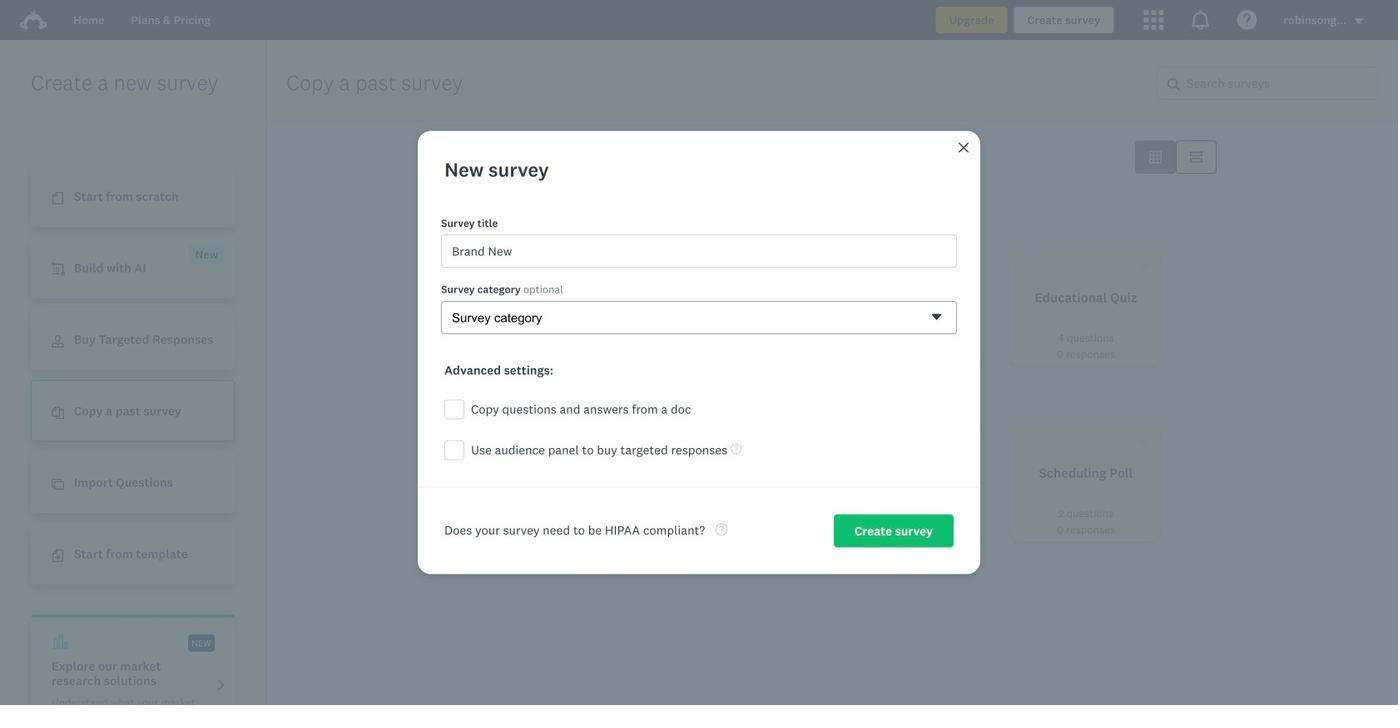 Task type: describe. For each thing, give the bounding box(es) containing it.
clone image
[[52, 479, 64, 491]]

close image
[[959, 143, 969, 153]]

Survey name field
[[441, 235, 957, 268]]

user image
[[52, 336, 64, 348]]

grid image
[[1149, 151, 1162, 164]]

help image
[[731, 444, 742, 455]]

2 horizontal spatial starfilled image
[[1138, 260, 1150, 272]]

0 horizontal spatial starfilled image
[[608, 435, 621, 448]]

2 brand logo image from the top
[[20, 10, 47, 30]]

documentclone image
[[52, 407, 64, 420]]

1 horizontal spatial starfilled image
[[1138, 435, 1150, 448]]

document image
[[52, 192, 64, 205]]

textboxmultiple image
[[1190, 151, 1203, 164]]

0 vertical spatial starfilled image
[[608, 260, 621, 272]]

1 brand logo image from the top
[[20, 7, 47, 33]]



Task type: locate. For each thing, give the bounding box(es) containing it.
dropdown arrow icon image
[[1353, 15, 1365, 27], [1355, 18, 1363, 24]]

chevronright image
[[215, 680, 227, 692]]

dialog
[[418, 131, 980, 575]]

starfilled image
[[785, 260, 797, 272], [1138, 260, 1150, 272], [608, 435, 621, 448]]

help image
[[715, 524, 728, 536]]

help icon image
[[1237, 10, 1257, 30]]

1 horizontal spatial starfilled image
[[785, 260, 797, 272]]

notification center icon image
[[1190, 10, 1210, 30]]

documentplus image
[[52, 550, 64, 563]]

search image
[[1168, 78, 1180, 91]]

close image
[[957, 141, 970, 154]]

brand logo image
[[20, 7, 47, 33], [20, 10, 47, 30]]

starfilled image
[[608, 260, 621, 272], [1138, 435, 1150, 448]]

products icon image
[[1144, 10, 1164, 30], [1144, 10, 1164, 30]]

Search surveys field
[[1180, 67, 1377, 99]]

1 vertical spatial starfilled image
[[1138, 435, 1150, 448]]

0 horizontal spatial starfilled image
[[608, 260, 621, 272]]



Task type: vqa. For each thing, say whether or not it's contained in the screenshot.
Help image to the right
yes



